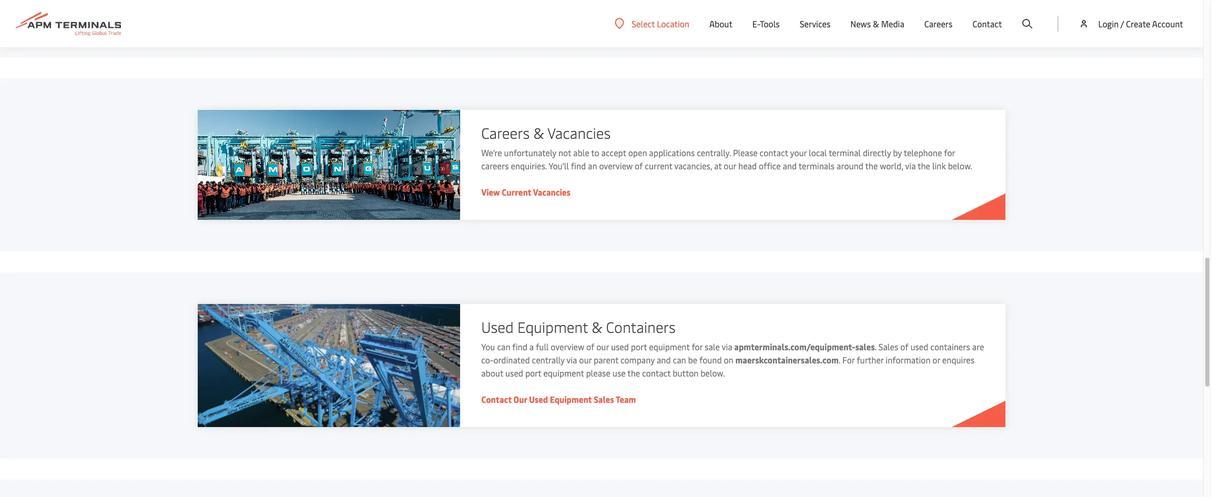 Task type: describe. For each thing, give the bounding box(es) containing it.
below. inside careers & vacancies we're unfortunately not able to accept open applications centrally. please contact your local terminal directly by telephone for careers enquiries. you'll find an overview of current vacancies, at our head office and terminals around the world, via the link below.
[[948, 160, 973, 171]]

terminals
[[799, 160, 835, 171]]

on
[[724, 354, 734, 366]]

your
[[790, 147, 807, 158]]

you'll
[[549, 160, 569, 171]]

careers for careers
[[925, 18, 953, 29]]

contact for contact
[[973, 18, 1002, 29]]

of inside ". sales of used containers are co-ordinated centrally via our parent company and can be found on"
[[901, 341, 909, 352]]

please
[[733, 147, 758, 158]]

world,
[[880, 160, 903, 171]]

full
[[536, 341, 549, 352]]

find inside careers & vacancies we're unfortunately not able to accept open applications centrally. please contact your local terminal directly by telephone for careers enquiries. you'll find an overview of current vacancies, at our head office and terminals around the world, via the link below.
[[571, 160, 586, 171]]

parent
[[594, 354, 619, 366]]

unfortunately
[[504, 147, 556, 158]]

be
[[688, 354, 697, 366]]

button
[[673, 367, 699, 379]]

0 vertical spatial equipment
[[517, 317, 588, 337]]

link
[[932, 160, 946, 171]]

current
[[645, 160, 673, 171]]

services
[[800, 18, 831, 29]]

company
[[621, 354, 655, 366]]

below. inside . for further information or enquires about used port equipment please use the contact button below.
[[701, 367, 725, 379]]

and inside ". sales of used containers are co-ordinated centrally via our parent company and can be found on"
[[657, 354, 671, 366]]

careers
[[481, 160, 509, 171]]

sale
[[705, 341, 720, 352]]

0 vertical spatial port
[[631, 341, 647, 352]]

1 horizontal spatial &
[[592, 317, 602, 337]]

media
[[881, 18, 905, 29]]

are
[[972, 341, 984, 352]]

containers
[[606, 317, 676, 337]]

vacancies for current
[[533, 186, 571, 198]]

not
[[559, 147, 571, 158]]

directly
[[863, 147, 891, 158]]

our inside ". sales of used containers are co-ordinated centrally via our parent company and can be found on"
[[579, 354, 592, 366]]

0 horizontal spatial can
[[497, 341, 510, 352]]

local
[[809, 147, 827, 158]]

1 horizontal spatial used
[[611, 341, 629, 352]]

containers
[[931, 341, 970, 352]]

0 horizontal spatial of
[[586, 341, 595, 352]]

via inside ". sales of used containers are co-ordinated centrally via our parent company and can be found on"
[[567, 354, 577, 366]]

used inside ". sales of used containers are co-ordinated centrally via our parent company and can be found on"
[[911, 341, 929, 352]]

by
[[893, 147, 902, 158]]

to
[[591, 147, 599, 158]]

overview inside careers & vacancies we're unfortunately not able to accept open applications centrally. please contact your local terminal directly by telephone for careers enquiries. you'll find an overview of current vacancies, at our head office and terminals around the world, via the link below.
[[599, 160, 633, 171]]

current
[[502, 186, 531, 198]]

/
[[1121, 18, 1124, 29]]

please
[[586, 367, 611, 379]]

e-
[[753, 18, 760, 29]]

a
[[530, 341, 534, 352]]

applications
[[649, 147, 695, 158]]

1 vertical spatial via
[[722, 341, 732, 352]]

select location
[[632, 18, 690, 29]]

la ot 500 image
[[198, 304, 460, 427]]

news
[[851, 18, 871, 29]]

1 horizontal spatial used
[[529, 393, 548, 405]]

select
[[632, 18, 655, 29]]

apm terminals vado gateway launch image
[[198, 110, 460, 220]]

equipment inside . for further information or enquires about used port equipment please use the contact button below.
[[543, 367, 584, 379]]

. for further information or enquires about used port equipment please use the contact button below.
[[481, 354, 975, 379]]

tools
[[760, 18, 780, 29]]

apmterminals.com/equipment-
[[734, 341, 855, 352]]

and inside careers & vacancies we're unfortunately not able to accept open applications centrally. please contact your local terminal directly by telephone for careers enquiries. you'll find an overview of current vacancies, at our head office and terminals around the world, via the link below.
[[783, 160, 797, 171]]

sales inside ". sales of used containers are co-ordinated centrally via our parent company and can be found on"
[[879, 341, 898, 352]]

an
[[588, 160, 597, 171]]

at
[[714, 160, 722, 171]]

sales
[[855, 341, 875, 352]]

& for media
[[873, 18, 879, 29]]

0 horizontal spatial find
[[512, 341, 527, 352]]

you can find a full overview of our used port equipment for sale via apmterminals.com/equipment-sales
[[481, 341, 875, 352]]

can inside ". sales of used containers are co-ordinated centrally via our parent company and can be found on"
[[673, 354, 686, 366]]

about button
[[709, 0, 733, 47]]

about
[[481, 367, 503, 379]]

enquiries.
[[511, 160, 547, 171]]

team
[[616, 393, 636, 405]]

head
[[738, 160, 757, 171]]

select location button
[[615, 18, 690, 29]]

enquires
[[942, 354, 975, 366]]

or
[[933, 354, 940, 366]]

1 vertical spatial overview
[[551, 341, 584, 352]]

our
[[514, 393, 527, 405]]

centrally
[[532, 354, 565, 366]]



Task type: locate. For each thing, give the bounding box(es) containing it.
0 vertical spatial sales
[[879, 341, 898, 352]]

1 vertical spatial our
[[597, 341, 609, 352]]

2 horizontal spatial &
[[873, 18, 879, 29]]

0 vertical spatial contact
[[973, 18, 1002, 29]]

you
[[481, 341, 495, 352]]

0 horizontal spatial and
[[657, 354, 671, 366]]

0 vertical spatial equipment
[[649, 341, 690, 352]]

via inside careers & vacancies we're unfortunately not able to accept open applications centrally. please contact your local terminal directly by telephone for careers enquiries. you'll find an overview of current vacancies, at our head office and terminals around the world, via the link below.
[[905, 160, 916, 171]]

0 horizontal spatial port
[[525, 367, 541, 379]]

vacancies inside careers & vacancies we're unfortunately not able to accept open applications centrally. please contact your local terminal directly by telephone for careers enquiries. you'll find an overview of current vacancies, at our head office and terminals around the world, via the link below.
[[548, 123, 611, 143]]

our up the parent at the bottom
[[597, 341, 609, 352]]

find
[[571, 160, 586, 171], [512, 341, 527, 352]]

0 horizontal spatial for
[[692, 341, 703, 352]]

co-
[[481, 354, 494, 366]]

login
[[1098, 18, 1119, 29]]

1 horizontal spatial our
[[597, 341, 609, 352]]

view
[[481, 186, 500, 198]]

contact inside . for further information or enquires about used port equipment please use the contact button below.
[[642, 367, 671, 379]]

services button
[[800, 0, 831, 47]]

careers inside careers & vacancies we're unfortunately not able to accept open applications centrally. please contact your local terminal directly by telephone for careers enquiries. you'll find an overview of current vacancies, at our head office and terminals around the world, via the link below.
[[481, 123, 530, 143]]

for up be at the right bottom of page
[[692, 341, 703, 352]]

& inside 'popup button'
[[873, 18, 879, 29]]

1 vertical spatial &
[[534, 123, 544, 143]]

used up 'you' on the bottom left of page
[[481, 317, 514, 337]]

of
[[635, 160, 643, 171], [586, 341, 595, 352], [901, 341, 909, 352]]

1 vertical spatial equipment
[[543, 367, 584, 379]]

used down the ordinated
[[505, 367, 523, 379]]

of inside careers & vacancies we're unfortunately not able to accept open applications centrally. please contact your local terminal directly by telephone for careers enquiries. you'll find an overview of current vacancies, at our head office and terminals around the world, via the link below.
[[635, 160, 643, 171]]

0 vertical spatial &
[[873, 18, 879, 29]]

used up information
[[911, 341, 929, 352]]

contact for further
[[642, 367, 671, 379]]

contact down company
[[642, 367, 671, 379]]

0 vertical spatial used
[[481, 317, 514, 337]]

below. right link at the top of the page
[[948, 160, 973, 171]]

1 vertical spatial equipment
[[550, 393, 592, 405]]

terminal
[[829, 147, 861, 158]]

overview down 'accept'
[[599, 160, 633, 171]]

1 horizontal spatial careers
[[925, 18, 953, 29]]

contact left our
[[481, 393, 512, 405]]

of down open
[[635, 160, 643, 171]]

0 vertical spatial vacancies
[[548, 123, 611, 143]]

found
[[700, 354, 722, 366]]

1 horizontal spatial port
[[631, 341, 647, 352]]

careers right media
[[925, 18, 953, 29]]

contact for contact our used equipment sales team
[[481, 393, 512, 405]]

0 vertical spatial can
[[497, 341, 510, 352]]

2 horizontal spatial of
[[901, 341, 909, 352]]

1 vertical spatial and
[[657, 354, 671, 366]]

1 vertical spatial used
[[529, 393, 548, 405]]

sales up further
[[879, 341, 898, 352]]

0 horizontal spatial the
[[628, 367, 640, 379]]

our right at
[[724, 160, 736, 171]]

. inside ". sales of used containers are co-ordinated centrally via our parent company and can be found on"
[[875, 341, 877, 352]]

0 horizontal spatial &
[[534, 123, 544, 143]]

2 vertical spatial our
[[579, 354, 592, 366]]

use
[[613, 367, 626, 379]]

for up link at the top of the page
[[944, 147, 955, 158]]

below. down found
[[701, 367, 725, 379]]

1 horizontal spatial sales
[[879, 341, 898, 352]]

equipment up full
[[517, 317, 588, 337]]

. inside . for further information or enquires about used port equipment please use the contact button below.
[[839, 354, 840, 366]]

centrally.
[[697, 147, 731, 158]]

sales left team
[[594, 393, 614, 405]]

careers up we're
[[481, 123, 530, 143]]

& up the parent at the bottom
[[592, 317, 602, 337]]

the down directly
[[865, 160, 878, 171]]

we're
[[481, 147, 502, 158]]

1 vertical spatial below.
[[701, 367, 725, 379]]

news & media
[[851, 18, 905, 29]]

open
[[628, 147, 647, 158]]

account
[[1152, 18, 1183, 29]]

1 horizontal spatial overview
[[599, 160, 633, 171]]

1 horizontal spatial below.
[[948, 160, 973, 171]]

1 vertical spatial for
[[692, 341, 703, 352]]

1 horizontal spatial the
[[865, 160, 878, 171]]

0 vertical spatial our
[[724, 160, 736, 171]]

vacancies,
[[674, 160, 712, 171]]

contact button
[[973, 0, 1002, 47]]

1 horizontal spatial for
[[944, 147, 955, 158]]

vacancies for &
[[548, 123, 611, 143]]

. for sales
[[875, 341, 877, 352]]

1 vertical spatial sales
[[594, 393, 614, 405]]

0 horizontal spatial sales
[[594, 393, 614, 405]]

0 horizontal spatial careers
[[481, 123, 530, 143]]

0 horizontal spatial used
[[505, 367, 523, 379]]

0 vertical spatial for
[[944, 147, 955, 158]]

0 horizontal spatial overview
[[551, 341, 584, 352]]

contact our used equipment sales team
[[481, 393, 636, 405]]

location
[[657, 18, 690, 29]]

and down your
[[783, 160, 797, 171]]

the down telephone
[[918, 160, 930, 171]]

our inside careers & vacancies we're unfortunately not able to accept open applications centrally. please contact your local terminal directly by telephone for careers enquiries. you'll find an overview of current vacancies, at our head office and terminals around the world, via the link below.
[[724, 160, 736, 171]]

accept
[[601, 147, 626, 158]]

0 horizontal spatial equipment
[[543, 367, 584, 379]]

can up the ordinated
[[497, 341, 510, 352]]

contact for vacancies
[[760, 147, 788, 158]]

1 horizontal spatial of
[[635, 160, 643, 171]]

of up information
[[901, 341, 909, 352]]

contact up "office"
[[760, 147, 788, 158]]

1 vertical spatial port
[[525, 367, 541, 379]]

& inside careers & vacancies we're unfortunately not able to accept open applications centrally. please contact your local terminal directly by telephone for careers enquiries. you'll find an overview of current vacancies, at our head office and terminals around the world, via the link below.
[[534, 123, 544, 143]]

login / create account link
[[1079, 0, 1183, 47]]

0 horizontal spatial used
[[481, 317, 514, 337]]

create
[[1126, 18, 1151, 29]]

contact right 'careers' dropdown button
[[973, 18, 1002, 29]]

around
[[837, 160, 864, 171]]

view current vacancies
[[481, 186, 571, 198]]

equipment down centrally
[[543, 367, 584, 379]]

&
[[873, 18, 879, 29], [534, 123, 544, 143], [592, 317, 602, 337]]

for
[[843, 354, 855, 366]]

can
[[497, 341, 510, 352], [673, 354, 686, 366]]

1 vertical spatial .
[[839, 354, 840, 366]]

2 horizontal spatial via
[[905, 160, 916, 171]]

vacancies up able
[[548, 123, 611, 143]]

equipment up be at the right bottom of page
[[649, 341, 690, 352]]

vacancies
[[548, 123, 611, 143], [533, 186, 571, 198]]

the inside . for further information or enquires about used port equipment please use the contact button below.
[[628, 367, 640, 379]]

via up on
[[722, 341, 732, 352]]

& for vacancies
[[534, 123, 544, 143]]

find left 'a'
[[512, 341, 527, 352]]

ordinated
[[494, 354, 530, 366]]

maerskcontainersales.com
[[736, 354, 839, 366]]

equipment
[[517, 317, 588, 337], [550, 393, 592, 405]]

used up the parent at the bottom
[[611, 341, 629, 352]]

contact inside careers & vacancies we're unfortunately not able to accept open applications centrally. please contact your local terminal directly by telephone for careers enquiries. you'll find an overview of current vacancies, at our head office and terminals around the world, via the link below.
[[760, 147, 788, 158]]

. up further
[[875, 341, 877, 352]]

1 vertical spatial find
[[512, 341, 527, 352]]

0 vertical spatial find
[[571, 160, 586, 171]]

telephone
[[904, 147, 942, 158]]

news & media button
[[851, 0, 905, 47]]

our up please
[[579, 354, 592, 366]]

1 horizontal spatial .
[[875, 341, 877, 352]]

0 vertical spatial contact
[[760, 147, 788, 158]]

e-tools
[[753, 18, 780, 29]]

1 vertical spatial contact
[[642, 367, 671, 379]]

1 horizontal spatial contact
[[760, 147, 788, 158]]

and
[[783, 160, 797, 171], [657, 354, 671, 366]]

2 vertical spatial via
[[567, 354, 577, 366]]

. for for
[[839, 354, 840, 366]]

0 horizontal spatial contact
[[642, 367, 671, 379]]

1 horizontal spatial contact
[[973, 18, 1002, 29]]

vacancies down 'you'll' on the top left
[[533, 186, 571, 198]]

can down you can find a full overview of our used port equipment for sale via apmterminals.com/equipment-sales
[[673, 354, 686, 366]]

equipment down please
[[550, 393, 592, 405]]

used
[[611, 341, 629, 352], [911, 341, 929, 352], [505, 367, 523, 379]]

1 horizontal spatial find
[[571, 160, 586, 171]]

careers button
[[925, 0, 953, 47]]

port inside . for further information or enquires about used port equipment please use the contact button below.
[[525, 367, 541, 379]]

careers for careers & vacancies we're unfortunately not able to accept open applications centrally. please contact your local terminal directly by telephone for careers enquiries. you'll find an overview of current vacancies, at our head office and terminals around the world, via the link below.
[[481, 123, 530, 143]]

the down company
[[628, 367, 640, 379]]

for inside careers & vacancies we're unfortunately not able to accept open applications centrally. please contact your local terminal directly by telephone for careers enquiries. you'll find an overview of current vacancies, at our head office and terminals around the world, via the link below.
[[944, 147, 955, 158]]

overview down used equipment & containers in the bottom of the page
[[551, 341, 584, 352]]

used equipment & containers
[[481, 317, 676, 337]]

1 horizontal spatial can
[[673, 354, 686, 366]]

0 horizontal spatial via
[[567, 354, 577, 366]]

0 horizontal spatial .
[[839, 354, 840, 366]]

2 horizontal spatial the
[[918, 160, 930, 171]]

via right centrally
[[567, 354, 577, 366]]

2 horizontal spatial our
[[724, 160, 736, 171]]

contact
[[973, 18, 1002, 29], [481, 393, 512, 405]]

used inside . for further information or enquires about used port equipment please use the contact button below.
[[505, 367, 523, 379]]

of up the parent at the bottom
[[586, 341, 595, 352]]

. left for
[[839, 354, 840, 366]]

1 horizontal spatial and
[[783, 160, 797, 171]]

careers & vacancies we're unfortunately not able to accept open applications centrally. please contact your local terminal directly by telephone for careers enquiries. you'll find an overview of current vacancies, at our head office and terminals around the world, via the link below.
[[481, 123, 973, 171]]

contact
[[760, 147, 788, 158], [642, 367, 671, 379]]

via down telephone
[[905, 160, 916, 171]]

port
[[631, 341, 647, 352], [525, 367, 541, 379]]

0 horizontal spatial contact
[[481, 393, 512, 405]]

& right news
[[873, 18, 879, 29]]

and down you can find a full overview of our used port equipment for sale via apmterminals.com/equipment-sales
[[657, 354, 671, 366]]

2 vertical spatial &
[[592, 317, 602, 337]]

find down able
[[571, 160, 586, 171]]

overview
[[599, 160, 633, 171], [551, 341, 584, 352]]

office
[[759, 160, 781, 171]]

further
[[857, 354, 884, 366]]

1 vertical spatial careers
[[481, 123, 530, 143]]

& up unfortunately
[[534, 123, 544, 143]]

our
[[724, 160, 736, 171], [597, 341, 609, 352], [579, 354, 592, 366]]

.
[[875, 341, 877, 352], [839, 354, 840, 366]]

1 horizontal spatial equipment
[[649, 341, 690, 352]]

0 horizontal spatial our
[[579, 354, 592, 366]]

1 vertical spatial can
[[673, 354, 686, 366]]

0 vertical spatial via
[[905, 160, 916, 171]]

e-tools button
[[753, 0, 780, 47]]

2 horizontal spatial used
[[911, 341, 929, 352]]

0 vertical spatial and
[[783, 160, 797, 171]]

0 horizontal spatial below.
[[701, 367, 725, 379]]

able
[[573, 147, 589, 158]]

1 vertical spatial vacancies
[[533, 186, 571, 198]]

0 vertical spatial below.
[[948, 160, 973, 171]]

login / create account
[[1098, 18, 1183, 29]]

port up company
[[631, 341, 647, 352]]

the
[[865, 160, 878, 171], [918, 160, 930, 171], [628, 367, 640, 379]]

about
[[709, 18, 733, 29]]

port down centrally
[[525, 367, 541, 379]]

1 horizontal spatial via
[[722, 341, 732, 352]]

used
[[481, 317, 514, 337], [529, 393, 548, 405]]

information
[[886, 354, 931, 366]]

. sales of used containers are co-ordinated centrally via our parent company and can be found on
[[481, 341, 984, 366]]

0 vertical spatial .
[[875, 341, 877, 352]]

0 vertical spatial overview
[[599, 160, 633, 171]]

0 vertical spatial careers
[[925, 18, 953, 29]]

1 vertical spatial contact
[[481, 393, 512, 405]]

used right our
[[529, 393, 548, 405]]



Task type: vqa. For each thing, say whether or not it's contained in the screenshot.
maerskcontainersales.com
yes



